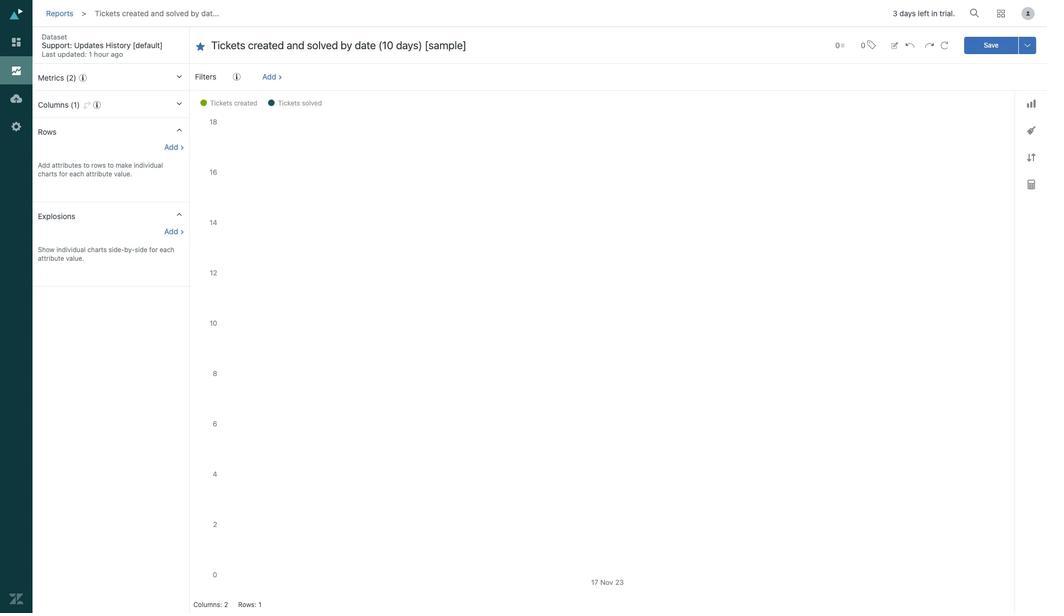 Task type: locate. For each thing, give the bounding box(es) containing it.
add
[[262, 72, 276, 81], [164, 143, 178, 152], [38, 161, 50, 170], [164, 227, 178, 236]]

to right rows
[[108, 161, 114, 170]]

0 horizontal spatial solved
[[166, 9, 189, 18]]

zendesk products image
[[998, 10, 1005, 17]]

each inside the show individual charts side-by-side for each attribute value.
[[160, 246, 174, 254]]

0 button
[[831, 34, 850, 56]]

each inside add attributes to rows to make individual charts for each attribute value.
[[69, 170, 84, 178]]

for inside add attributes to rows to make individual charts for each attribute value.
[[59, 170, 68, 178]]

make
[[116, 161, 132, 170]]

open in-app guide image
[[233, 73, 241, 81], [79, 74, 87, 82], [93, 101, 101, 109]]

0
[[836, 40, 840, 50], [861, 40, 866, 50]]

open in-app guide image up tickets created
[[233, 73, 241, 81]]

1 0 from the left
[[836, 40, 840, 50]]

2 0 from the left
[[861, 40, 866, 50]]

columns (1)
[[38, 100, 80, 109]]

filters
[[195, 72, 216, 81]]

0 horizontal spatial for
[[59, 170, 68, 178]]

1 vertical spatial charts
[[87, 246, 107, 254]]

attribute down show
[[38, 255, 64, 263]]

0 horizontal spatial each
[[69, 170, 84, 178]]

individual right make
[[134, 161, 163, 170]]

2 horizontal spatial tickets
[[278, 99, 300, 107]]

metrics (2)
[[38, 73, 76, 82]]

open in-app guide image right (2)
[[79, 74, 87, 82]]

0 horizontal spatial charts
[[38, 170, 57, 178]]

add attributes to rows to make individual charts for each attribute value.
[[38, 161, 163, 178]]

calc image
[[1028, 180, 1035, 190]]

dataset
[[42, 33, 67, 41]]

1 vertical spatial value.
[[66, 255, 84, 263]]

0 horizontal spatial created
[[122, 9, 149, 18]]

[default]
[[133, 41, 163, 50]]

1 vertical spatial solved
[[302, 99, 322, 107]]

for right side on the left of the page
[[149, 246, 158, 254]]

0 vertical spatial for
[[59, 170, 68, 178]]

by-
[[124, 246, 135, 254]]

1 horizontal spatial value.
[[114, 170, 132, 178]]

0 vertical spatial solved
[[166, 9, 189, 18]]

for
[[59, 170, 68, 178], [149, 246, 158, 254]]

open in-app guide image right (1)
[[93, 101, 101, 109]]

to
[[83, 161, 90, 170], [108, 161, 114, 170]]

rows:
[[238, 602, 257, 610]]

0 horizontal spatial tickets
[[95, 9, 120, 18]]

0 horizontal spatial to
[[83, 161, 90, 170]]

other options image
[[1024, 41, 1032, 50]]

0 horizontal spatial value.
[[66, 255, 84, 263]]

1 horizontal spatial created
[[234, 99, 258, 107]]

0 vertical spatial each
[[69, 170, 84, 178]]

0 left 0 button
[[836, 40, 840, 50]]

attribute
[[86, 170, 112, 178], [38, 255, 64, 263]]

combined shape image
[[1027, 126, 1036, 135]]

0 horizontal spatial 1
[[89, 50, 92, 59]]

value.
[[114, 170, 132, 178], [66, 255, 84, 263]]

tickets for tickets created
[[210, 99, 232, 107]]

solved
[[166, 9, 189, 18], [302, 99, 322, 107]]

datasets image
[[9, 92, 23, 106]]

each down attributes
[[69, 170, 84, 178]]

1 right rows:
[[259, 602, 262, 610]]

dat...
[[201, 9, 219, 18]]

show individual charts side-by-side for each attribute value.
[[38, 246, 174, 263]]

attributes
[[52, 161, 82, 170]]

value. down 'explosions'
[[66, 255, 84, 263]]

each right side on the left of the page
[[160, 246, 174, 254]]

tickets created and solved by dat...
[[95, 9, 219, 18]]

1 horizontal spatial each
[[160, 246, 174, 254]]

0 vertical spatial individual
[[134, 161, 163, 170]]

value. inside add attributes to rows to make individual charts for each attribute value.
[[114, 170, 132, 178]]

1 horizontal spatial attribute
[[86, 170, 112, 178]]

and
[[151, 9, 164, 18]]

attribute down rows
[[86, 170, 112, 178]]

1 vertical spatial attribute
[[38, 255, 64, 263]]

0 vertical spatial created
[[122, 9, 149, 18]]

arrows image
[[1027, 154, 1036, 162]]

0 vertical spatial 1
[[89, 50, 92, 59]]

show
[[38, 246, 55, 254]]

last
[[42, 50, 56, 59]]

charts
[[38, 170, 57, 178], [87, 246, 107, 254]]

1 horizontal spatial to
[[108, 161, 114, 170]]

0 horizontal spatial 0
[[836, 40, 840, 50]]

None text field
[[211, 38, 814, 53]]

charts left side-
[[87, 246, 107, 254]]

tickets for tickets solved
[[278, 99, 300, 107]]

2
[[224, 602, 228, 610]]

reports image
[[9, 63, 23, 77]]

1 vertical spatial for
[[149, 246, 158, 254]]

add inside add attributes to rows to make individual charts for each attribute value.
[[38, 161, 50, 170]]

for down attributes
[[59, 170, 68, 178]]

to left rows
[[83, 161, 90, 170]]

1 horizontal spatial individual
[[134, 161, 163, 170]]

0 horizontal spatial attribute
[[38, 255, 64, 263]]

individual
[[134, 161, 163, 170], [56, 246, 86, 254]]

1
[[89, 50, 92, 59], [259, 602, 262, 610]]

each
[[69, 170, 84, 178], [160, 246, 174, 254]]

1 horizontal spatial for
[[149, 246, 158, 254]]

created
[[122, 9, 149, 18], [234, 99, 258, 107]]

1 horizontal spatial 1
[[259, 602, 262, 610]]

0 inside button
[[861, 40, 866, 50]]

for inside the show individual charts side-by-side for each attribute value.
[[149, 246, 158, 254]]

1 vertical spatial individual
[[56, 246, 86, 254]]

0 inside dropdown button
[[836, 40, 840, 50]]

0 horizontal spatial individual
[[56, 246, 86, 254]]

individual right show
[[56, 246, 86, 254]]

tickets
[[95, 9, 120, 18], [210, 99, 232, 107], [278, 99, 300, 107]]

1 vertical spatial each
[[160, 246, 174, 254]]

1 vertical spatial 1
[[259, 602, 262, 610]]

side-
[[109, 246, 124, 254]]

value. down make
[[114, 170, 132, 178]]

0 vertical spatial charts
[[38, 170, 57, 178]]

1 horizontal spatial charts
[[87, 246, 107, 254]]

1 left hour
[[89, 50, 92, 59]]

0 vertical spatial attribute
[[86, 170, 112, 178]]

columns: 2
[[193, 602, 228, 610]]

1 horizontal spatial tickets
[[210, 99, 232, 107]]

0 right 0 dropdown button
[[861, 40, 866, 50]]

0 vertical spatial value.
[[114, 170, 132, 178]]

save group
[[965, 37, 1037, 54]]

charts down attributes
[[38, 170, 57, 178]]

1 horizontal spatial 0
[[861, 40, 866, 50]]

0 horizontal spatial open in-app guide image
[[79, 74, 87, 82]]

1 to from the left
[[83, 161, 90, 170]]

days
[[900, 9, 916, 18]]

save
[[984, 41, 999, 49]]

1 vertical spatial created
[[234, 99, 258, 107]]

metrics
[[38, 73, 64, 82]]



Task type: vqa. For each thing, say whether or not it's contained in the screenshot.
Name at the top of the page
no



Task type: describe. For each thing, give the bounding box(es) containing it.
side
[[135, 246, 148, 254]]

graph image
[[1027, 100, 1036, 108]]

created for tickets created and solved by dat...
[[122, 9, 149, 18]]

0 button
[[856, 34, 881, 57]]

Search... field
[[972, 5, 983, 21]]

rows
[[91, 161, 106, 170]]

left
[[918, 9, 930, 18]]

dataset support: updates history [default] last updated: 1 hour ago
[[42, 33, 163, 59]]

1 inside dataset support: updates history [default] last updated: 1 hour ago
[[89, 50, 92, 59]]

(2)
[[66, 73, 76, 82]]

tickets for tickets created and solved by dat...
[[95, 9, 120, 18]]

rows: 1
[[238, 602, 262, 610]]

3 days left in trial.
[[893, 9, 955, 18]]

columns:
[[193, 602, 222, 610]]

rows
[[38, 127, 57, 137]]

updates
[[74, 41, 104, 50]]

1 horizontal spatial open in-app guide image
[[93, 101, 101, 109]]

individual inside add attributes to rows to make individual charts for each attribute value.
[[134, 161, 163, 170]]

updated:
[[58, 50, 87, 59]]

explosions
[[38, 212, 75, 221]]

attribute inside add attributes to rows to make individual charts for each attribute value.
[[86, 170, 112, 178]]

dashboard image
[[9, 35, 23, 49]]

hour
[[94, 50, 109, 59]]

history
[[106, 41, 131, 50]]

2 horizontal spatial open in-app guide image
[[233, 73, 241, 81]]

1 horizontal spatial solved
[[302, 99, 322, 107]]

support:
[[42, 41, 72, 50]]

0 for 0 button
[[861, 40, 866, 50]]

ago
[[111, 50, 123, 59]]

2 to from the left
[[108, 161, 114, 170]]

0 for 0 dropdown button
[[836, 40, 840, 50]]

attribute inside the show individual charts side-by-side for each attribute value.
[[38, 255, 64, 263]]

created for tickets created
[[234, 99, 258, 107]]

charts inside the show individual charts side-by-side for each attribute value.
[[87, 246, 107, 254]]

zendesk image
[[9, 593, 23, 607]]

by
[[191, 9, 199, 18]]

reports
[[46, 9, 73, 18]]

(1)
[[71, 100, 80, 109]]

save button
[[965, 37, 1019, 54]]

columns
[[38, 100, 69, 109]]

individual inside the show individual charts side-by-side for each attribute value.
[[56, 246, 86, 254]]

trial.
[[940, 9, 955, 18]]

tickets solved
[[278, 99, 322, 107]]

tickets created
[[210, 99, 258, 107]]

charts inside add attributes to rows to make individual charts for each attribute value.
[[38, 170, 57, 178]]

in
[[932, 9, 938, 18]]

arrow right14 image
[[180, 35, 190, 45]]

admin image
[[9, 120, 23, 134]]

3
[[893, 9, 898, 18]]

value. inside the show individual charts side-by-side for each attribute value.
[[66, 255, 84, 263]]



